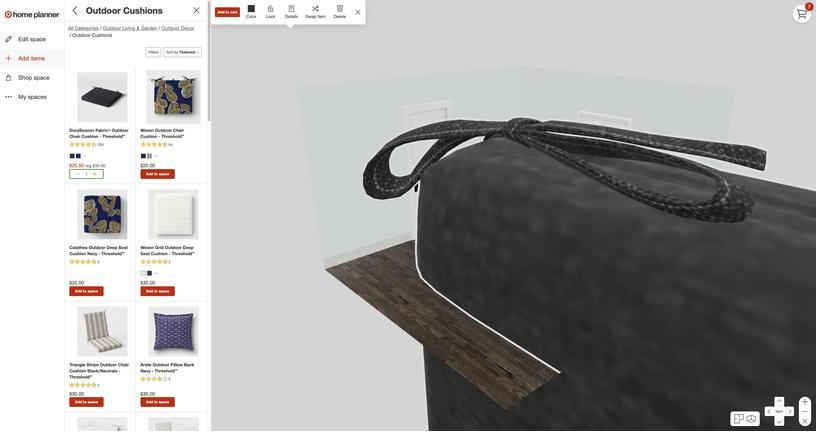 Task type: describe. For each thing, give the bounding box(es) containing it.
to inside $30.00 add to space
[[83, 401, 87, 405]]

$35.00 add to space for calathea outdoor deep seat cushion navy - threshold™
[[69, 280, 98, 294]]

swap item button
[[302, 0, 330, 23]]

add items button
[[0, 49, 64, 67]]

space inside $30.00 add to space
[[88, 401, 98, 405]]

woven for $35.00
[[141, 245, 154, 250]]

all categories / outdoor living & garden / outdoor decor / outdoor cushions
[[68, 25, 194, 38]]

$30.00 inside $25.50 reg $30.00
[[93, 163, 106, 169]]

living
[[122, 25, 135, 31]]

arete
[[141, 363, 152, 368]]

2 for cushion
[[169, 260, 171, 265]]

navy inside arete outdoor pillow back navy - threshold™
[[141, 369, 151, 374]]

woven printed outdoor chaise lounge cushion - threshold™ image
[[149, 418, 199, 432]]

- inside woven grid outdoor deep seat cushion - threshold™
[[169, 251, 171, 257]]

duraseason fabric™ outdoor chair cushion - threshold™
[[69, 128, 129, 139]]

item
[[318, 14, 326, 19]]

swap item
[[306, 14, 326, 19]]

lock
[[266, 14, 276, 19]]

duraseason
[[69, 128, 94, 133]]

threshold™ inside woven grid outdoor deep seat cushion - threshold™
[[172, 251, 195, 257]]

deep inside calathea outdoor deep seat cushion navy - threshold™
[[107, 245, 117, 250]]

2 for navy
[[98, 260, 100, 265]]

outdoor left decor
[[161, 25, 180, 31]]

categories
[[75, 25, 99, 31]]

sort
[[166, 50, 174, 54]]

outdoor inside calathea outdoor deep seat cushion navy - threshold™
[[89, 245, 106, 250]]

cushion for duraseason fabric™ outdoor chair cushion - threshold™
[[82, 134, 98, 139]]

calathea outdoor deep seat cushion navy - threshold™
[[69, 245, 128, 257]]

all
[[68, 25, 74, 31]]

delete
[[334, 14, 346, 19]]

calathea outdoor deep seat cushion navy - threshold™ image
[[77, 190, 128, 240]]

items
[[31, 55, 45, 62]]

woven outdoor chair cushion - threshold™
[[141, 128, 184, 139]]

threshold™ inside triangle stripe outdoor chair cushion black/neutrals - threshold™
[[69, 375, 92, 380]]

7
[[809, 4, 812, 10]]

$35.00 for calathea outdoor deep seat cushion navy - threshold™
[[69, 280, 84, 286]]

triangle stripe outdoor chair cushion black/neutrals - threshold™ image
[[77, 307, 128, 357]]

sort by featured
[[166, 50, 195, 54]]

arete outdoor pillow back navy - threshold™ image
[[149, 307, 199, 357]]

outdoor decor button
[[161, 25, 194, 32]]

featured
[[180, 50, 195, 54]]

chair inside the woven outdoor chair cushion - threshold™
[[173, 128, 184, 133]]

outdoor cushions
[[86, 5, 163, 16]]

edit
[[18, 35, 28, 43]]

color
[[246, 14, 257, 19]]

top view button icon image
[[735, 415, 744, 424]]

to inside add to cart button
[[226, 10, 229, 14]]

spaces
[[28, 93, 47, 100]]

outdoor left living
[[103, 25, 121, 31]]

move asset south by 6" image
[[775, 417, 785, 427]]

my
[[18, 93, 26, 100]]

lock button
[[261, 0, 281, 23]]

arete outdoor pillow back navy - threshold™ button
[[141, 362, 202, 375]]

woven grid outdoor deep seat cushion - threshold™ image
[[149, 190, 199, 240]]

move asset east by 6" image
[[785, 407, 795, 417]]

shop space
[[18, 74, 50, 81]]

woven grid outdoor deep seat cushion - threshold™ button
[[141, 245, 202, 257]]

cushions inside all categories / outdoor living & garden / outdoor decor / outdoor cushions
[[92, 32, 112, 38]]

$25.50 reg $30.00
[[69, 163, 106, 169]]

$35.00 add to space for arete outdoor pillow back navy - threshold™
[[141, 391, 169, 405]]

home planner landing page image
[[5, 5, 59, 24]]

cream image
[[141, 271, 146, 276]]

shop space button
[[0, 69, 64, 87]]

back
[[184, 363, 194, 368]]

reg
[[85, 163, 92, 169]]

seat inside woven grid outdoor deep seat cushion - threshold™
[[141, 251, 150, 257]]

woven outdoor chair cushion - threshold™ image
[[147, 70, 201, 124]]

outdoor inside triangle stripe outdoor chair cushion black/neutrals - threshold™
[[100, 363, 117, 368]]

outdoor down all categories button
[[72, 32, 90, 38]]

$30.00 add to space
[[69, 391, 98, 405]]

1 horizontal spatial cushions
[[123, 5, 163, 16]]

color button
[[243, 0, 261, 24]]

84
[[169, 143, 173, 147]]

outdoor inside arete outdoor pillow back navy - threshold™
[[153, 363, 170, 368]]

2 horizontal spatial /
[[159, 25, 160, 31]]

- inside calathea outdoor deep seat cushion navy - threshold™
[[99, 251, 100, 257]]

outdoor living & garden button
[[103, 25, 157, 32]]

filters button
[[146, 47, 161, 57]]

black/neutrals
[[87, 369, 118, 374]]



Task type: vqa. For each thing, say whether or not it's contained in the screenshot.


Task type: locate. For each thing, give the bounding box(es) containing it.
2 horizontal spatial chair
[[173, 128, 184, 133]]

0 horizontal spatial deep
[[107, 245, 117, 250]]

seat inside calathea outdoor deep seat cushion navy - threshold™
[[119, 245, 128, 250]]

cushion inside calathea outdoor deep seat cushion navy - threshold™
[[69, 251, 86, 257]]

cushion inside the woven outdoor chair cushion - threshold™
[[141, 134, 157, 139]]

add
[[218, 10, 225, 14], [18, 55, 29, 62], [146, 172, 153, 176], [75, 289, 82, 294], [146, 289, 153, 294], [75, 401, 82, 405], [146, 401, 153, 405]]

outdoor right grid
[[165, 245, 182, 250]]

0 vertical spatial seat
[[119, 245, 128, 250]]

my spaces
[[18, 93, 47, 100]]

stripe
[[87, 363, 99, 368]]

cushions
[[123, 5, 163, 16], [92, 32, 112, 38]]

outdoor up 84
[[155, 128, 172, 133]]

space
[[30, 35, 46, 43], [34, 74, 50, 81], [159, 172, 169, 176], [88, 289, 98, 294], [159, 289, 169, 294], [88, 401, 98, 405], [159, 401, 169, 405]]

0 vertical spatial chair
[[173, 128, 184, 133]]

-
[[100, 134, 101, 139], [159, 134, 160, 139], [99, 251, 100, 257], [169, 251, 171, 257], [119, 369, 120, 374], [152, 369, 154, 374]]

woven inside the woven outdoor chair cushion - threshold™
[[141, 128, 154, 133]]

details button
[[281, 0, 302, 23]]

threshold™ inside the woven outdoor chair cushion - threshold™
[[161, 134, 184, 139]]

filters
[[149, 50, 159, 54]]

/ right categories
[[100, 25, 102, 31]]

1 vertical spatial woven
[[141, 245, 154, 250]]

outdoor up black/neutrals
[[100, 363, 117, 368]]

/ down all
[[69, 32, 71, 38]]

shop
[[18, 74, 32, 81]]

woven up black/neutrals image
[[141, 128, 154, 133]]

by
[[175, 50, 179, 54]]

/ right garden
[[159, 25, 160, 31]]

2 down calathea outdoor deep seat cushion navy - threshold™ button
[[98, 260, 100, 265]]

cart
[[230, 10, 238, 14]]

move asset west by 6" image
[[766, 407, 775, 417]]

add to cart button
[[215, 7, 240, 17]]

$25.50
[[69, 163, 84, 169]]

arete outdoor pillow back navy - threshold™
[[141, 363, 194, 374]]

0 horizontal spatial seat
[[119, 245, 128, 250]]

0 vertical spatial $30.00
[[93, 163, 106, 169]]

chair
[[173, 128, 184, 133], [69, 134, 80, 139], [118, 363, 129, 368]]

garden
[[141, 25, 157, 31]]

$20.00 add to space
[[141, 163, 169, 176]]

to
[[226, 10, 229, 14], [154, 172, 158, 176], [83, 289, 87, 294], [154, 289, 158, 294], [83, 401, 87, 405], [154, 401, 158, 405]]

my spaces button
[[0, 88, 64, 106]]

1 horizontal spatial /
[[100, 25, 102, 31]]

threshold™ inside duraseason fabric™ outdoor chair cushion - threshold™
[[103, 134, 125, 139]]

calathea
[[69, 245, 88, 250]]

outdoor
[[86, 5, 121, 16], [103, 25, 121, 31], [161, 25, 180, 31], [72, 32, 90, 38], [112, 128, 129, 133], [155, 128, 172, 133], [89, 245, 106, 250], [165, 245, 182, 250], [100, 363, 117, 368], [153, 363, 170, 368]]

1 woven from the top
[[141, 128, 154, 133]]

0 horizontal spatial chair
[[69, 134, 80, 139]]

cushion
[[82, 134, 98, 139], [141, 134, 157, 139], [69, 251, 86, 257], [151, 251, 168, 257], [69, 369, 86, 374]]

cushions down categories
[[92, 32, 112, 38]]

navy image
[[76, 154, 81, 159]]

cushion inside woven grid outdoor deep seat cushion - threshold™
[[151, 251, 168, 257]]

2 2 from the left
[[169, 260, 171, 265]]

- inside arete outdoor pillow back navy - threshold™
[[152, 369, 154, 374]]

black/neutrals image
[[147, 154, 152, 159]]

navy down calathea
[[87, 251, 97, 257]]

2 down the woven grid outdoor deep seat cushion - threshold™ button
[[169, 260, 171, 265]]

add inside $30.00 add to space
[[75, 401, 82, 405]]

0 vertical spatial woven
[[141, 128, 154, 133]]

2 deep from the left
[[183, 245, 194, 250]]

all categories button
[[68, 25, 99, 32]]

1 horizontal spatial deep
[[183, 245, 194, 250]]

1 2 from the left
[[98, 260, 100, 265]]

black image
[[147, 271, 152, 276]]

woven inside woven grid outdoor deep seat cushion - threshold™
[[141, 245, 154, 250]]

woven grid outdoor seat cushion - threshold™ image
[[77, 418, 128, 432]]

2
[[98, 260, 100, 265], [169, 260, 171, 265]]

add to space button for triangle stripe outdoor chair cushion black/neutrals - threshold™
[[69, 398, 104, 408]]

outdoor inside woven grid outdoor deep seat cushion - threshold™
[[165, 245, 182, 250]]

$35.00 for arete outdoor pillow back navy - threshold™
[[141, 391, 155, 398]]

1 horizontal spatial seat
[[141, 251, 150, 257]]

outdoor right fabric™
[[112, 128, 129, 133]]

0 horizontal spatial $30.00
[[69, 391, 84, 398]]

front view button icon image
[[747, 416, 757, 424]]

1 horizontal spatial chair
[[118, 363, 129, 368]]

chair inside triangle stripe outdoor chair cushion black/neutrals - threshold™
[[118, 363, 129, 368]]

add to space button
[[141, 169, 175, 179], [69, 287, 104, 297], [141, 287, 175, 297], [69, 398, 104, 408], [141, 398, 175, 408]]

threshold™ inside arete outdoor pillow back navy - threshold™
[[155, 369, 178, 374]]

delete button
[[330, 0, 351, 23]]

woven for $20.00
[[141, 128, 154, 133]]

details
[[285, 14, 298, 19]]

$30.00 inside $30.00 add to space
[[69, 391, 84, 398]]

cushion down 'triangle' at the bottom left
[[69, 369, 86, 374]]

chair for duraseason fabric™ outdoor chair cushion - threshold™
[[69, 134, 80, 139]]

cushion up black/neutrals image
[[141, 134, 157, 139]]

0 vertical spatial cushions
[[123, 5, 163, 16]]

charcoal image
[[70, 154, 75, 159]]

259
[[98, 143, 104, 147]]

navy inside calathea outdoor deep seat cushion navy - threshold™
[[87, 251, 97, 257]]

triangle stripe outdoor chair cushion black/neutrals - threshold™ button
[[69, 362, 130, 381]]

fabric™
[[96, 128, 111, 133]]

$30.00
[[93, 163, 106, 169], [69, 391, 84, 398]]

outdoor inside duraseason fabric™ outdoor chair cushion - threshold™
[[112, 128, 129, 133]]

- inside duraseason fabric™ outdoor chair cushion - threshold™
[[100, 134, 101, 139]]

1 horizontal spatial navy
[[141, 369, 151, 374]]

1 vertical spatial seat
[[141, 251, 150, 257]]

0 horizontal spatial cushions
[[92, 32, 112, 38]]

/
[[100, 25, 102, 31], [159, 25, 160, 31], [69, 32, 71, 38]]

outdoor right arete
[[153, 363, 170, 368]]

1 vertical spatial cushions
[[92, 32, 112, 38]]

0 vertical spatial navy
[[87, 251, 97, 257]]

cushions up &
[[123, 5, 163, 16]]

to inside $20.00 add to space
[[154, 172, 158, 176]]

deep
[[107, 245, 117, 250], [183, 245, 194, 250]]

duraseason fabric™ outdoor chair cushion - threshold™ image
[[77, 72, 128, 122]]

add to space button for calathea outdoor deep seat cushion navy - threshold™
[[69, 287, 104, 297]]

duraseason fabric™ outdoor chair cushion - threshold™ button
[[69, 128, 130, 140]]

cushion down calathea
[[69, 251, 86, 257]]

navy
[[87, 251, 97, 257], [141, 369, 151, 374]]

1 vertical spatial chair
[[69, 134, 80, 139]]

decor
[[181, 25, 194, 31]]

- inside triangle stripe outdoor chair cushion black/neutrals - threshold™
[[119, 369, 120, 374]]

add items
[[18, 55, 45, 62]]

woven
[[141, 128, 154, 133], [141, 245, 154, 250]]

0 horizontal spatial /
[[69, 32, 71, 38]]

space inside $20.00 add to space
[[159, 172, 169, 176]]

triangle stripe outdoor chair cushion black/neutrals - threshold™
[[69, 363, 129, 380]]

1 deep from the left
[[107, 245, 117, 250]]

cushion for calathea outdoor deep seat cushion navy - threshold™
[[69, 251, 86, 257]]

$30.00 down 'triangle' at the bottom left
[[69, 391, 84, 398]]

outdoor up categories
[[86, 5, 121, 16]]

deep inside woven grid outdoor deep seat cushion - threshold™
[[183, 245, 194, 250]]

add to space button for arete outdoor pillow back navy - threshold™
[[141, 398, 175, 408]]

- inside the woven outdoor chair cushion - threshold™
[[159, 134, 160, 139]]

0 horizontal spatial navy
[[87, 251, 97, 257]]

outdoor inside the woven outdoor chair cushion - threshold™
[[155, 128, 172, 133]]

cushion down grid
[[151, 251, 168, 257]]

$35.00
[[69, 280, 84, 286], [141, 280, 155, 286], [141, 391, 155, 398]]

cushion for triangle stripe outdoor chair cushion black/neutrals - threshold™
[[69, 369, 86, 374]]

chair inside duraseason fabric™ outdoor chair cushion - threshold™
[[69, 134, 80, 139]]

navy down arete
[[141, 369, 151, 374]]

cushion down duraseason
[[82, 134, 98, 139]]

triangle
[[69, 363, 85, 368]]

add inside $20.00 add to space
[[146, 172, 153, 176]]

cushion inside duraseason fabric™ outdoor chair cushion - threshold™
[[82, 134, 98, 139]]

woven outdoor chair cushion - threshold™ button
[[141, 128, 202, 140]]

2 vertical spatial chair
[[118, 363, 129, 368]]

outdoor right calathea
[[89, 245, 106, 250]]

swap
[[306, 14, 317, 19]]

1 vertical spatial $30.00
[[69, 391, 84, 398]]

pillow
[[171, 363, 183, 368]]

&
[[137, 25, 140, 31]]

navy image
[[141, 154, 146, 159]]

calathea outdoor deep seat cushion navy - threshold™ button
[[69, 245, 130, 257]]

7 button
[[794, 2, 814, 23]]

woven grid outdoor deep seat cushion - threshold™
[[141, 245, 195, 257]]

$30.00 right reg
[[93, 163, 106, 169]]

woven left grid
[[141, 245, 154, 250]]

1 vertical spatial navy
[[141, 369, 151, 374]]

chair for triangle stripe outdoor chair cushion black/neutrals - threshold™
[[118, 363, 129, 368]]

cushion inside triangle stripe outdoor chair cushion black/neutrals - threshold™
[[69, 369, 86, 374]]

edit space button
[[0, 30, 64, 48]]

grid
[[155, 245, 164, 250]]

add to cart
[[218, 10, 238, 14]]

1 horizontal spatial $30.00
[[93, 163, 106, 169]]

move asset north by 6" image
[[775, 398, 785, 408]]

4
[[98, 384, 100, 388]]

6
[[169, 378, 171, 382]]

threshold™ inside calathea outdoor deep seat cushion navy - threshold™
[[102, 251, 124, 257]]

0 horizontal spatial 2
[[98, 260, 100, 265]]

$35.00 add to space
[[69, 280, 98, 294], [141, 280, 169, 294], [141, 391, 169, 405]]

threshold™
[[103, 134, 125, 139], [161, 134, 184, 139], [102, 251, 124, 257], [172, 251, 195, 257], [155, 369, 178, 374], [69, 375, 92, 380]]

seat
[[119, 245, 128, 250], [141, 251, 150, 257]]

1 horizontal spatial 2
[[169, 260, 171, 265]]

item
[[777, 410, 784, 415]]

2 woven from the top
[[141, 245, 154, 250]]

$20.00
[[141, 163, 155, 169]]

edit space
[[18, 35, 46, 43]]



